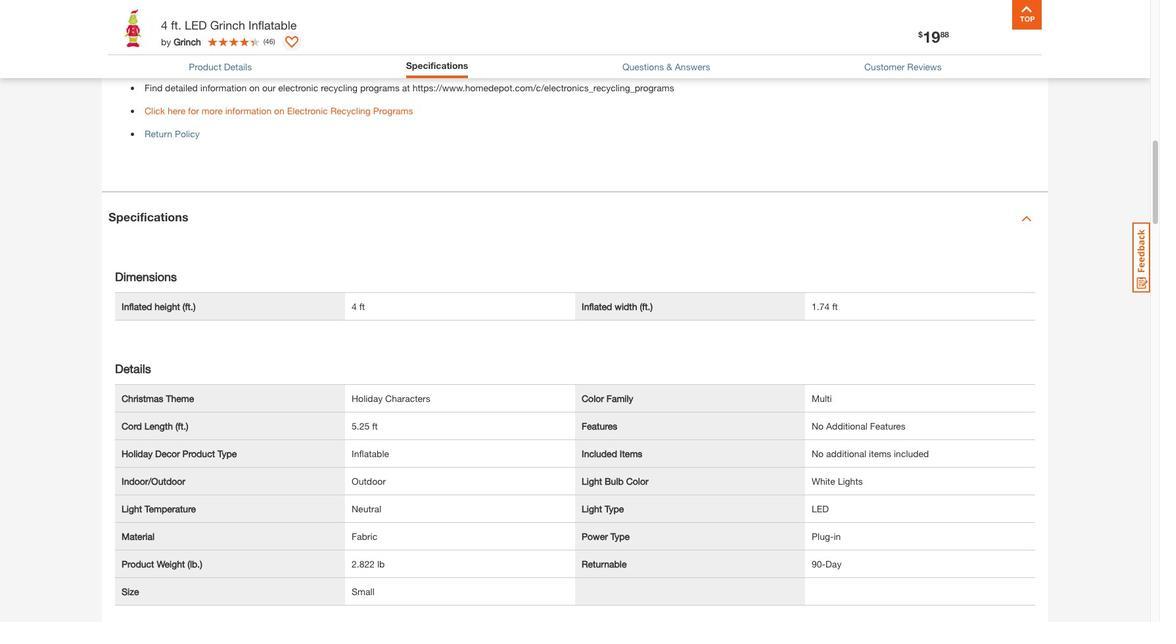 Task type: locate. For each thing, give the bounding box(es) containing it.
height
[[155, 301, 180, 313]]

inflated
[[122, 301, 152, 313], [582, 301, 612, 313]]

color left family
[[582, 393, 604, 405]]

no for no additional items included
[[812, 449, 824, 460]]

grinch down ft.
[[174, 36, 201, 47]]

inflated left width
[[582, 301, 612, 313]]

2 horizontal spatial ft
[[832, 301, 838, 313]]

0 horizontal spatial features
[[582, 421, 617, 432]]

led right ft.
[[185, 18, 207, 32]]

no
[[812, 421, 824, 432], [812, 449, 824, 460]]

1 horizontal spatial 4
[[352, 301, 357, 313]]

2.822
[[352, 559, 375, 570]]

1 horizontal spatial features
[[870, 421, 906, 432]]

for right outlet
[[300, 13, 311, 24]]

information
[[200, 82, 247, 93], [225, 105, 272, 116]]

product right decor
[[182, 449, 215, 460]]

inflatable up outdoor
[[352, 449, 389, 460]]

cord
[[122, 421, 142, 432]]

customer reviews button
[[865, 60, 942, 74], [865, 60, 942, 74]]

1 vertical spatial no
[[812, 449, 824, 460]]

holiday
[[352, 393, 383, 405], [122, 449, 153, 460]]

1 vertical spatial type
[[605, 504, 624, 515]]

product
[[189, 61, 221, 72], [182, 449, 215, 460], [122, 559, 154, 570]]

customer
[[865, 61, 905, 72]]

1 vertical spatial specifications
[[108, 210, 188, 224]]

type right the power
[[611, 531, 630, 543]]

holiday up 5.25 ft
[[352, 393, 383, 405]]

1.74 ft
[[812, 301, 838, 313]]

for right here
[[188, 105, 199, 116]]

1 vertical spatial in
[[834, 531, 841, 543]]

0 horizontal spatial 4
[[161, 18, 168, 32]]

1 horizontal spatial inflated
[[582, 301, 612, 313]]

2 vertical spatial product
[[122, 559, 154, 570]]

0 horizontal spatial in
[[196, 36, 203, 47]]

4 for 4 ft
[[352, 301, 357, 313]]

day
[[826, 559, 842, 570]]

ft
[[359, 301, 365, 313], [832, 301, 838, 313], [372, 421, 378, 432]]

0 horizontal spatial on
[[249, 82, 260, 93]]

family
[[607, 393, 634, 405]]

inflated left height
[[122, 301, 152, 313]]

questions & answers button
[[623, 60, 710, 74], [623, 60, 710, 74]]

0 horizontal spatial ft
[[359, 301, 365, 313]]

0 vertical spatial no
[[812, 421, 824, 432]]

1 horizontal spatial led
[[812, 504, 829, 515]]

color
[[582, 393, 604, 405], [626, 476, 649, 487]]

light left bulb
[[582, 476, 602, 487]]

0 horizontal spatial holiday
[[122, 449, 153, 460]]

small
[[352, 587, 375, 598]]

(ft.) right height
[[183, 301, 196, 313]]

grinch up seconds
[[210, 18, 245, 32]]

46
[[265, 37, 273, 45]]

no up white
[[812, 449, 824, 460]]

details
[[224, 61, 252, 72], [115, 362, 151, 376]]

in right inflates
[[196, 36, 203, 47]]

return
[[145, 128, 172, 139]]

2 features from the left
[[870, 421, 906, 432]]

specifications up the dimensions
[[108, 210, 188, 224]]

1 no from the top
[[812, 421, 824, 432]]

items
[[620, 449, 643, 460]]

(ft.) right width
[[640, 301, 653, 313]]

in up day
[[834, 531, 841, 543]]

1 horizontal spatial color
[[626, 476, 649, 487]]

specifications
[[406, 60, 468, 71], [108, 210, 188, 224]]

5.25 ft
[[352, 421, 378, 432]]

details down seconds
[[224, 61, 252, 72]]

4 ft
[[352, 301, 365, 313]]

light up the power
[[582, 504, 602, 515]]

fast,
[[278, 36, 296, 47]]

0 horizontal spatial inflated
[[122, 301, 152, 313]]

1 horizontal spatial inflatable
[[352, 449, 389, 460]]

specifications button
[[406, 59, 468, 75], [406, 59, 468, 72], [102, 193, 1049, 245]]

light
[[582, 476, 602, 487], [122, 504, 142, 515], [582, 504, 602, 515]]

setup
[[338, 36, 361, 47]]

no additional features
[[812, 421, 906, 432]]

color right bulb
[[626, 476, 649, 487]]

features up the items
[[870, 421, 906, 432]]

1 vertical spatial 4
[[352, 301, 357, 313]]

&
[[667, 61, 673, 72]]

light up material
[[122, 504, 142, 515]]

find
[[145, 82, 163, 93]]

christmas theme
[[122, 393, 194, 405]]

grinch
[[210, 18, 245, 32], [174, 36, 201, 47], [241, 59, 268, 70]]

inflatable
[[249, 18, 297, 32], [352, 449, 389, 460]]

product weight (lb.)
[[122, 559, 202, 570]]

1 horizontal spatial ft
[[372, 421, 378, 432]]

88
[[941, 30, 949, 39]]

length
[[144, 421, 173, 432]]

holiday decor product type
[[122, 449, 237, 460]]

grinch down self-inflates in seconds ensures fast, effortless setup
[[241, 59, 268, 70]]

features up included
[[582, 421, 617, 432]]

0 vertical spatial product
[[189, 61, 221, 72]]

by grinch
[[161, 36, 201, 47]]

inflates
[[164, 36, 193, 47]]

0 vertical spatial 4
[[161, 18, 168, 32]]

0 horizontal spatial specifications
[[108, 210, 188, 224]]

1 horizontal spatial specifications
[[406, 60, 468, 71]]

0 horizontal spatial led
[[185, 18, 207, 32]]

on
[[249, 82, 260, 93], [274, 105, 285, 116]]

size
[[122, 587, 139, 598]]

specifications up "find detailed information on our electronic recycling programs at https://www.homedepot.com/c/electronics_recycling_programs"
[[406, 60, 468, 71]]

material
[[122, 531, 155, 543]]

find detailed information on our electronic recycling programs at https://www.homedepot.com/c/electronics_recycling_programs
[[145, 82, 674, 93]]

information down our
[[225, 105, 272, 116]]

0 vertical spatial for
[[300, 13, 311, 24]]

customer reviews
[[865, 61, 942, 72]]

details up christmas
[[115, 362, 151, 376]]

0 vertical spatial led
[[185, 18, 207, 32]]

product details button
[[189, 60, 252, 74], [189, 60, 252, 74]]

at
[[402, 82, 410, 93]]

multi
[[812, 393, 832, 405]]

inflatable up ")"
[[249, 18, 297, 32]]

here
[[168, 105, 186, 116]]

)
[[273, 37, 275, 45]]

holiday for holiday characters
[[352, 393, 383, 405]]

includes one air blown grinch inflatable, stakes and tethers
[[145, 59, 389, 70]]

top button
[[1012, 0, 1042, 30]]

type for fabric
[[611, 531, 630, 543]]

product down material
[[122, 559, 154, 570]]

type for neutral
[[605, 504, 624, 515]]

feedback link image
[[1133, 222, 1151, 293]]

0 vertical spatial holiday
[[352, 393, 383, 405]]

recycling
[[330, 105, 371, 116]]

2 vertical spatial type
[[611, 531, 630, 543]]

product down seconds
[[189, 61, 221, 72]]

effortless
[[298, 36, 336, 47]]

( 46 )
[[263, 37, 275, 45]]

product details
[[189, 61, 252, 72]]

led up plug-
[[812, 504, 829, 515]]

no down multi
[[812, 421, 824, 432]]

0 vertical spatial information
[[200, 82, 247, 93]]

caret image
[[1022, 214, 1032, 224]]

5.25
[[352, 421, 370, 432]]

1 vertical spatial inflatable
[[352, 449, 389, 460]]

temperature
[[145, 504, 196, 515]]

2 no from the top
[[812, 449, 824, 460]]

1 vertical spatial product
[[182, 449, 215, 460]]

on left our
[[249, 82, 260, 93]]

outlet
[[274, 13, 297, 24]]

0 vertical spatial type
[[218, 449, 237, 460]]

1 vertical spatial information
[[225, 105, 272, 116]]

1 features from the left
[[582, 421, 617, 432]]

1 horizontal spatial on
[[274, 105, 285, 116]]

(ft.) for inflated height (ft.)
[[183, 301, 196, 313]]

1 vertical spatial details
[[115, 362, 151, 376]]

0 vertical spatial details
[[224, 61, 252, 72]]

type down bulb
[[605, 504, 624, 515]]

one
[[182, 59, 197, 70]]

(ft.) right length
[[176, 421, 188, 432]]

light for light temperature
[[122, 504, 142, 515]]

0 horizontal spatial inflatable
[[249, 18, 297, 32]]

1 horizontal spatial holiday
[[352, 393, 383, 405]]

self-inflates in seconds ensures fast, effortless setup
[[145, 36, 361, 47]]

christmas
[[122, 393, 163, 405]]

holiday down cord
[[122, 449, 153, 460]]

2 inflated from the left
[[582, 301, 612, 313]]

0 vertical spatial inflatable
[[249, 18, 297, 32]]

type
[[218, 449, 237, 460], [605, 504, 624, 515], [611, 531, 630, 543]]

on down our
[[274, 105, 285, 116]]

1 inflated from the left
[[122, 301, 152, 313]]

inflated for inflated height (ft.)
[[122, 301, 152, 313]]

1 vertical spatial for
[[188, 105, 199, 116]]

type right decor
[[218, 449, 237, 460]]

1 vertical spatial holiday
[[122, 449, 153, 460]]

0 vertical spatial color
[[582, 393, 604, 405]]

characters
[[385, 393, 430, 405]]

information down product details
[[200, 82, 247, 93]]

4
[[161, 18, 168, 32], [352, 301, 357, 313]]

1 vertical spatial led
[[812, 504, 829, 515]]

0 horizontal spatial color
[[582, 393, 604, 405]]



Task type: vqa. For each thing, say whether or not it's contained in the screenshot.
the 'a'
yes



Task type: describe. For each thing, give the bounding box(es) containing it.
product for product weight (lb.)
[[122, 559, 154, 570]]

ft.
[[171, 18, 181, 32]]

stakes
[[313, 59, 340, 70]]

delivery
[[372, 13, 403, 24]]

dimensions
[[115, 270, 177, 284]]

questions & answers
[[623, 61, 710, 72]]

self-
[[145, 36, 164, 47]]

display image
[[285, 36, 298, 49]]

1 vertical spatial color
[[626, 476, 649, 487]]

ft for 1.74 ft
[[832, 301, 838, 313]]

programs
[[360, 82, 400, 93]]

power type
[[582, 531, 630, 543]]

color family
[[582, 393, 634, 405]]

click here for more information on electronic recycling programs
[[145, 105, 413, 116]]

inflated height (ft.)
[[122, 301, 196, 313]]

plugs into a standard electrical outlet for steady power delivery
[[145, 13, 403, 24]]

included
[[894, 449, 929, 460]]

product for product details
[[189, 61, 221, 72]]

electronic
[[278, 82, 318, 93]]

white lights
[[812, 476, 863, 487]]

returnable
[[582, 559, 627, 570]]

click
[[145, 105, 165, 116]]

white
[[812, 476, 835, 487]]

$ 19 88
[[919, 28, 949, 46]]

0 vertical spatial in
[[196, 36, 203, 47]]

ft for 5.25 ft
[[372, 421, 378, 432]]

additional
[[826, 449, 867, 460]]

ft for 4 ft
[[359, 301, 365, 313]]

0 horizontal spatial for
[[188, 105, 199, 116]]

our
[[262, 82, 276, 93]]

light temperature
[[122, 504, 196, 515]]

power
[[582, 531, 608, 543]]

steady
[[313, 13, 341, 24]]

holiday for holiday decor product type
[[122, 449, 153, 460]]

90-
[[812, 559, 826, 570]]

power
[[343, 13, 369, 24]]

plug-
[[812, 531, 834, 543]]

0 vertical spatial on
[[249, 82, 260, 93]]

$
[[919, 30, 923, 39]]

return policy
[[145, 128, 200, 139]]

standard
[[196, 13, 232, 24]]

1 horizontal spatial for
[[300, 13, 311, 24]]

2 vertical spatial grinch
[[241, 59, 268, 70]]

4 ft. led grinch inflatable
[[161, 18, 297, 32]]

inflated for inflated width (ft.)
[[582, 301, 612, 313]]

additional
[[826, 421, 868, 432]]

weight
[[157, 559, 185, 570]]

1 vertical spatial on
[[274, 105, 285, 116]]

neutral
[[352, 504, 381, 515]]

answers
[[675, 61, 710, 72]]

(ft.) for cord length (ft.)
[[176, 421, 188, 432]]

inflated width (ft.)
[[582, 301, 653, 313]]

(lb.)
[[188, 559, 202, 570]]

programs
[[373, 105, 413, 116]]

1 vertical spatial grinch
[[174, 36, 201, 47]]

4 for 4 ft. led grinch inflatable
[[161, 18, 168, 32]]

items
[[869, 449, 892, 460]]

lb
[[377, 559, 385, 570]]

more
[[202, 105, 223, 116]]

decor
[[155, 449, 180, 460]]

reviews
[[908, 61, 942, 72]]

width
[[615, 301, 637, 313]]

electronic
[[287, 105, 328, 116]]

policy
[[175, 128, 200, 139]]

plugs
[[145, 13, 168, 24]]

electrical
[[234, 13, 271, 24]]

a
[[188, 13, 193, 24]]

lights
[[838, 476, 863, 487]]

questions
[[623, 61, 664, 72]]

included
[[582, 449, 617, 460]]

no for no additional features
[[812, 421, 824, 432]]

0 vertical spatial grinch
[[210, 18, 245, 32]]

1.74
[[812, 301, 830, 313]]

0 horizontal spatial details
[[115, 362, 151, 376]]

https://www.homedepot.com/c/electronics_recycling_programs
[[413, 82, 674, 93]]

recycling
[[321, 82, 358, 93]]

outdoor
[[352, 476, 386, 487]]

plug-in
[[812, 531, 841, 543]]

(ft.) for inflated width (ft.)
[[640, 301, 653, 313]]

1 horizontal spatial in
[[834, 531, 841, 543]]

light type
[[582, 504, 624, 515]]

into
[[170, 13, 186, 24]]

light for light bulb color
[[582, 476, 602, 487]]

light for light type
[[582, 504, 602, 515]]

by
[[161, 36, 171, 47]]

2.822 lb
[[352, 559, 385, 570]]

theme
[[166, 393, 194, 405]]

includes
[[145, 59, 179, 70]]

90-day
[[812, 559, 842, 570]]

tethers
[[360, 59, 389, 70]]

detailed
[[165, 82, 198, 93]]

product image image
[[112, 7, 155, 49]]

no additional items included
[[812, 449, 929, 460]]

indoor/outdoor
[[122, 476, 185, 487]]

1 horizontal spatial details
[[224, 61, 252, 72]]

light bulb color
[[582, 476, 649, 487]]

(
[[263, 37, 265, 45]]

0 vertical spatial specifications
[[406, 60, 468, 71]]



